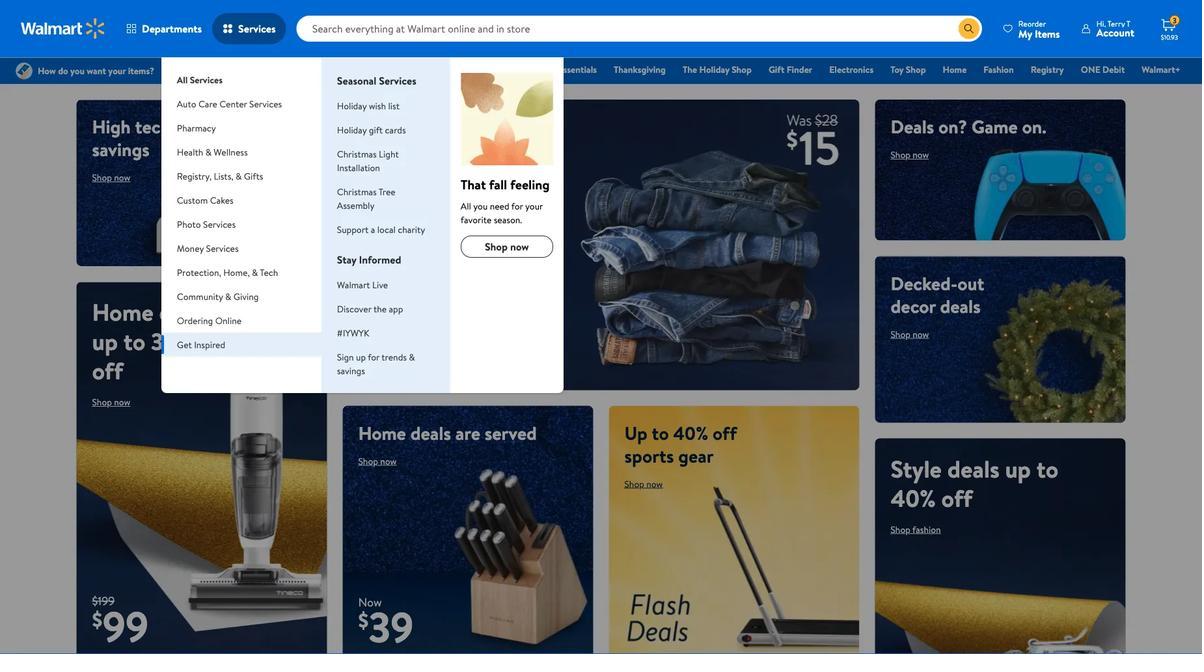 Task type: locate. For each thing, give the bounding box(es) containing it.
cakes
[[210, 194, 234, 206]]

photo
[[177, 218, 201, 231]]

get inspired image
[[461, 73, 553, 165]]

game
[[972, 114, 1018, 139]]

custom cakes
[[177, 194, 234, 206]]

to inside "home deals up to 30% off"
[[124, 325, 145, 358]]

assembly
[[337, 199, 375, 212]]

0 horizontal spatial off
[[92, 355, 123, 387]]

services up protection, home, & tech
[[206, 242, 239, 255]]

#iywyk
[[337, 327, 370, 339]]

shop for up to 40% off sports gear
[[625, 478, 645, 490]]

up inside "sign up for trends & savings"
[[356, 351, 366, 363]]

1 horizontal spatial for
[[512, 200, 523, 212]]

toy
[[891, 63, 904, 76]]

services for all services
[[190, 73, 223, 86]]

services up all services link
[[238, 21, 276, 36]]

0 horizontal spatial home
[[92, 296, 154, 329]]

shop for style deals up to 40% off
[[891, 523, 911, 536]]

up inside "home deals up to 30% off"
[[92, 325, 118, 358]]

& left tech
[[252, 266, 258, 279]]

christmas inside christmas tree assembly
[[337, 185, 377, 198]]

local
[[378, 223, 396, 236]]

for up "season."
[[512, 200, 523, 212]]

shop now for deals on? game on.
[[891, 148, 930, 161]]

ordering online
[[177, 314, 242, 327]]

home for home deals are served
[[358, 420, 406, 446]]

1 vertical spatial savings
[[337, 364, 365, 377]]

40% up shop fashion link
[[891, 482, 936, 514]]

0 vertical spatial for
[[512, 200, 523, 212]]

debit
[[1103, 63, 1125, 76]]

holiday down seasonal
[[337, 99, 367, 112]]

need
[[490, 200, 510, 212]]

1 vertical spatial christmas
[[337, 185, 377, 198]]

home deals up to 30% off
[[92, 296, 211, 387]]

deals inside "home deals up to 30% off"
[[159, 296, 211, 329]]

fashion
[[984, 63, 1014, 76]]

1 horizontal spatial home
[[358, 420, 406, 446]]

hi, terry t account
[[1097, 18, 1135, 40]]

0 horizontal spatial all
[[177, 73, 188, 86]]

off inside up to 40% off sports gear
[[713, 420, 737, 446]]

christmas inside the christmas light installation
[[337, 147, 377, 160]]

0 vertical spatial 40%
[[674, 420, 709, 446]]

2 horizontal spatial home
[[943, 63, 967, 76]]

auto
[[177, 97, 196, 110]]

& right grocery
[[550, 63, 556, 76]]

1 horizontal spatial savings
[[337, 364, 365, 377]]

#iywyk link
[[337, 327, 370, 339]]

tree
[[379, 185, 396, 198]]

services button
[[212, 13, 286, 44]]

health
[[177, 146, 203, 158]]

1 vertical spatial 40%
[[891, 482, 936, 514]]

1 vertical spatial for
[[368, 351, 380, 363]]

money services button
[[161, 236, 322, 260]]

care
[[199, 97, 217, 110]]

shop
[[732, 63, 752, 76], [906, 63, 926, 76], [891, 148, 911, 161], [92, 171, 112, 184], [485, 240, 508, 254], [891, 328, 911, 341], [369, 358, 389, 371], [92, 396, 112, 409], [358, 455, 378, 468], [625, 478, 645, 490], [891, 523, 911, 536]]

registry link
[[1025, 63, 1070, 77]]

shop now link for decked-out decor deals
[[891, 328, 930, 341]]

shop for decked-out decor deals
[[891, 328, 911, 341]]

off inside "home deals up to 30% off"
[[92, 355, 123, 387]]

0 vertical spatial christmas
[[337, 147, 377, 160]]

all
[[177, 73, 188, 86], [461, 200, 471, 212]]

shop for home deals are served
[[358, 455, 378, 468]]

to
[[124, 325, 145, 358], [652, 420, 669, 446], [1037, 453, 1059, 485]]

savings inside "sign up for trends & savings"
[[337, 364, 365, 377]]

1 vertical spatial off
[[713, 420, 737, 446]]

0 horizontal spatial $
[[92, 605, 103, 634]]

installation
[[337, 161, 380, 174]]

christmas up 'assembly'
[[337, 185, 377, 198]]

$ inside was dollar $199, now dollar 99 'group'
[[92, 605, 103, 634]]

get
[[177, 338, 192, 351]]

for left 'trends'
[[368, 351, 380, 363]]

services up care
[[190, 73, 223, 86]]

1 horizontal spatial to
[[652, 420, 669, 446]]

1 vertical spatial deals
[[891, 114, 935, 139]]

tech
[[260, 266, 278, 279]]

online
[[215, 314, 242, 327]]

services inside popup button
[[238, 21, 276, 36]]

holiday for holiday wish list
[[337, 99, 367, 112]]

1 horizontal spatial $
[[358, 606, 369, 635]]

up
[[625, 420, 648, 446]]

1 horizontal spatial all
[[461, 200, 471, 212]]

0 horizontal spatial savings
[[92, 137, 150, 162]]

finder
[[787, 63, 813, 76]]

photo services
[[177, 218, 236, 231]]

home,
[[224, 266, 250, 279]]

&
[[550, 63, 556, 76], [206, 146, 212, 158], [236, 170, 242, 182], [252, 266, 258, 279], [225, 290, 231, 303], [409, 351, 415, 363]]

christmas for assembly
[[337, 185, 377, 198]]

live
[[372, 278, 388, 291]]

hi,
[[1097, 18, 1107, 29]]

sign up for trends & savings link
[[337, 351, 415, 377]]

& left 'giving'
[[225, 290, 231, 303]]

1 christmas from the top
[[337, 147, 377, 160]]

1 vertical spatial to
[[652, 420, 669, 446]]

2 vertical spatial to
[[1037, 453, 1059, 485]]

1 vertical spatial holiday
[[337, 99, 367, 112]]

big!
[[452, 283, 519, 341]]

for inside that fall feeling all you need for your favorite season.
[[512, 200, 523, 212]]

photo services button
[[161, 212, 322, 236]]

protection, home, & tech button
[[161, 260, 322, 285]]

all inside that fall feeling all you need for your favorite season.
[[461, 200, 471, 212]]

gifts,
[[175, 114, 217, 139]]

& right 'trends'
[[409, 351, 415, 363]]

& left the gifts
[[236, 170, 242, 182]]

0 vertical spatial home
[[943, 63, 967, 76]]

protection, home, & tech
[[177, 266, 278, 279]]

deals
[[477, 63, 499, 76], [891, 114, 935, 139]]

1 horizontal spatial 40%
[[891, 482, 936, 514]]

shop fashion link
[[891, 523, 941, 536]]

1 vertical spatial all
[[461, 200, 471, 212]]

deals left on?
[[891, 114, 935, 139]]

my
[[1019, 26, 1033, 41]]

40% right up
[[674, 420, 709, 446]]

40% inside up to 40% off sports gear
[[674, 420, 709, 446]]

off for home deals up to 30% off
[[92, 355, 123, 387]]

home deals are served
[[358, 420, 537, 446]]

are
[[456, 420, 481, 446]]

seasonal services
[[337, 74, 417, 88]]

2 horizontal spatial up
[[1006, 453, 1031, 485]]

shop now
[[891, 148, 930, 161], [92, 171, 130, 184], [485, 240, 529, 254], [891, 328, 930, 341], [369, 358, 408, 371], [92, 396, 130, 409], [358, 455, 397, 468], [625, 478, 663, 490]]

items
[[1035, 26, 1061, 41]]

& inside "sign up for trends & savings"
[[409, 351, 415, 363]]

up inside "style deals up to 40% off"
[[1006, 453, 1031, 485]]

0 vertical spatial off
[[92, 355, 123, 387]]

all up the auto
[[177, 73, 188, 86]]

lists,
[[214, 170, 234, 182]]

1 horizontal spatial up
[[356, 351, 366, 363]]

& right health at the left
[[206, 146, 212, 158]]

christmas up installation
[[337, 147, 377, 160]]

deals left are
[[411, 420, 451, 446]]

tech
[[135, 114, 171, 139]]

$ for home deals are served
[[358, 606, 369, 635]]

home inside "home deals up to 30% off"
[[92, 296, 154, 329]]

$199
[[92, 593, 115, 609]]

2 horizontal spatial to
[[1037, 453, 1059, 485]]

0 horizontal spatial up
[[92, 325, 118, 358]]

support
[[337, 223, 369, 236]]

2 vertical spatial holiday
[[337, 123, 367, 136]]

community & giving
[[177, 290, 259, 303]]

holiday right the
[[700, 63, 730, 76]]

registry, lists, & gifts
[[177, 170, 263, 182]]

0 vertical spatial deals
[[477, 63, 499, 76]]

to inside "style deals up to 40% off"
[[1037, 453, 1059, 485]]

deals inside "style deals up to 40% off"
[[948, 453, 1000, 485]]

2 vertical spatial home
[[358, 420, 406, 446]]

savings
[[92, 137, 150, 162], [337, 364, 365, 377]]

holiday left 'gift'
[[337, 123, 367, 136]]

deals right decor at the right top
[[941, 293, 981, 319]]

reorder
[[1019, 18, 1047, 29]]

support a local charity link
[[337, 223, 425, 236]]

2 vertical spatial off
[[942, 482, 973, 514]]

shop now link for high tech gifts, huge savings
[[92, 171, 130, 184]]

deals right friday at the top left of the page
[[477, 63, 499, 76]]

walmart image
[[21, 18, 105, 39]]

0 horizontal spatial to
[[124, 325, 145, 358]]

$ inside "now dollar 39 null" 'group'
[[358, 606, 369, 635]]

registry,
[[177, 170, 212, 182]]

0 vertical spatial savings
[[92, 137, 150, 162]]

shop for high tech gifts, huge savings
[[92, 171, 112, 184]]

deals right style
[[948, 453, 1000, 485]]

0 horizontal spatial 40%
[[674, 420, 709, 446]]

fashion
[[913, 523, 941, 536]]

all services link
[[161, 57, 322, 92]]

shop for save big!
[[369, 358, 389, 371]]

decked-
[[891, 271, 958, 296]]

shop now for home deals are served
[[358, 455, 397, 468]]

2 christmas from the top
[[337, 185, 377, 198]]

now for up to 40% off sports gear
[[647, 478, 663, 490]]

1 horizontal spatial off
[[713, 420, 737, 446]]

0 horizontal spatial for
[[368, 351, 380, 363]]

grocery
[[516, 63, 548, 76]]

2 horizontal spatial off
[[942, 482, 973, 514]]

shop now link for up to 40% off sports gear
[[625, 478, 663, 490]]

services down cakes
[[203, 218, 236, 231]]

center
[[220, 97, 247, 110]]

off inside "style deals up to 40% off"
[[942, 482, 973, 514]]

services up list
[[379, 74, 417, 88]]

0 vertical spatial to
[[124, 325, 145, 358]]

discover the app link
[[337, 302, 403, 315]]

list
[[388, 99, 400, 112]]

now for home deals up to 30% off
[[114, 396, 130, 409]]

walmart
[[337, 278, 370, 291]]

3
[[1173, 15, 1177, 26]]

1 vertical spatial home
[[92, 296, 154, 329]]

deals inside decked-out decor deals
[[941, 293, 981, 319]]

black
[[427, 63, 449, 76]]

services inside dropdown button
[[206, 242, 239, 255]]

all left you
[[461, 200, 471, 212]]

shop now link for home deals up to 30% off
[[92, 396, 130, 409]]

deals up get
[[159, 296, 211, 329]]



Task type: vqa. For each thing, say whether or not it's contained in the screenshot.
the bottommost off
yes



Task type: describe. For each thing, give the bounding box(es) containing it.
up for home
[[92, 325, 118, 358]]

christmas light installation link
[[337, 147, 399, 174]]

walmart+
[[1142, 63, 1181, 76]]

the holiday shop
[[683, 63, 752, 76]]

christmas for installation
[[337, 147, 377, 160]]

charity
[[398, 223, 425, 236]]

black friday deals
[[427, 63, 499, 76]]

30%
[[151, 325, 194, 358]]

decor
[[891, 293, 936, 319]]

shop for deals on? game on.
[[891, 148, 911, 161]]

christmas tree assembly
[[337, 185, 396, 212]]

trends
[[382, 351, 407, 363]]

pharmacy
[[177, 121, 216, 134]]

gift finder link
[[763, 63, 819, 77]]

holiday gift cards link
[[337, 123, 406, 136]]

support a local charity
[[337, 223, 425, 236]]

holiday gift cards
[[337, 123, 406, 136]]

deals for style deals up to 40% off
[[948, 453, 1000, 485]]

decked-out decor deals
[[891, 271, 985, 319]]

deals for home deals are served
[[411, 420, 451, 446]]

on?
[[939, 114, 968, 139]]

departments
[[142, 21, 202, 36]]

wellness
[[214, 146, 248, 158]]

stay informed
[[337, 253, 401, 267]]

shop for home deals up to 30% off
[[92, 396, 112, 409]]

$10.93
[[1162, 33, 1179, 41]]

services for photo services
[[203, 218, 236, 231]]

to inside up to 40% off sports gear
[[652, 420, 669, 446]]

up for style
[[1006, 453, 1031, 485]]

informed
[[359, 253, 401, 267]]

account
[[1097, 25, 1135, 40]]

toy shop link
[[885, 63, 932, 77]]

home for home deals up to 30% off
[[92, 296, 154, 329]]

Walmart Site-Wide search field
[[297, 16, 983, 42]]

ordering online button
[[161, 309, 322, 333]]

seasonal
[[337, 74, 377, 88]]

deals for home deals up to 30% off
[[159, 296, 211, 329]]

the
[[683, 63, 698, 76]]

discover
[[337, 302, 372, 315]]

now for decked-out decor deals
[[913, 328, 930, 341]]

to for home
[[124, 325, 145, 358]]

$ for home deals up to 30% off
[[92, 605, 103, 634]]

reorder my items
[[1019, 18, 1061, 41]]

shop now link for home deals are served
[[358, 455, 397, 468]]

giving
[[234, 290, 259, 303]]

season.
[[494, 213, 522, 226]]

get inspired
[[177, 338, 225, 351]]

shop now for save big!
[[369, 358, 408, 371]]

t
[[1127, 18, 1131, 29]]

home for home
[[943, 63, 967, 76]]

gifts
[[244, 170, 263, 182]]

0 vertical spatial holiday
[[700, 63, 730, 76]]

departments button
[[116, 13, 212, 44]]

0 vertical spatial all
[[177, 73, 188, 86]]

app
[[389, 302, 403, 315]]

gear
[[679, 443, 714, 469]]

health & wellness button
[[161, 140, 322, 164]]

shop now for home deals up to 30% off
[[92, 396, 130, 409]]

Search search field
[[297, 16, 983, 42]]

that fall feeling all you need for your favorite season.
[[461, 175, 550, 226]]

now for deals on? game on.
[[913, 148, 930, 161]]

auto care center services button
[[161, 92, 322, 116]]

shop now for high tech gifts, huge savings
[[92, 171, 130, 184]]

grocery & essentials link
[[510, 63, 603, 77]]

ordering
[[177, 314, 213, 327]]

the
[[374, 302, 387, 315]]

auto care center services
[[177, 97, 282, 110]]

grocery & essentials
[[516, 63, 597, 76]]

christmas tree assembly link
[[337, 185, 396, 212]]

toy shop
[[891, 63, 926, 76]]

style deals up to 40% off
[[891, 453, 1059, 514]]

essentials
[[558, 63, 597, 76]]

search icon image
[[964, 23, 975, 34]]

off for style deals up to 40% off
[[942, 482, 973, 514]]

services for money services
[[206, 242, 239, 255]]

walmart live
[[337, 278, 388, 291]]

high
[[92, 114, 131, 139]]

on.
[[1023, 114, 1047, 139]]

shop now link for save big!
[[358, 354, 418, 375]]

now for high tech gifts, huge savings
[[114, 171, 130, 184]]

0 horizontal spatial deals
[[477, 63, 499, 76]]

1 horizontal spatial deals
[[891, 114, 935, 139]]

for inside "sign up for trends & savings"
[[368, 351, 380, 363]]

sports
[[625, 443, 674, 469]]

fall
[[489, 175, 507, 193]]

sign up for trends & savings
[[337, 351, 415, 377]]

a
[[371, 223, 375, 236]]

feeling
[[510, 175, 550, 193]]

savings inside high tech gifts, huge savings
[[92, 137, 150, 162]]

services for seasonal services
[[379, 74, 417, 88]]

shop now link for deals on? game on.
[[891, 148, 930, 161]]

that
[[461, 175, 486, 193]]

custom
[[177, 194, 208, 206]]

now for home deals are served
[[380, 455, 397, 468]]

one debit
[[1081, 63, 1125, 76]]

community
[[177, 290, 223, 303]]

gift
[[769, 63, 785, 76]]

custom cakes button
[[161, 188, 322, 212]]

served
[[485, 420, 537, 446]]

services right center
[[249, 97, 282, 110]]

wish
[[369, 99, 386, 112]]

fashion link
[[978, 63, 1020, 77]]

huge
[[221, 114, 260, 139]]

shop now for up to 40% off sports gear
[[625, 478, 663, 490]]

40% inside "style deals up to 40% off"
[[891, 482, 936, 514]]

up to 40% off sports gear
[[625, 420, 737, 469]]

now for save big!
[[391, 358, 408, 371]]

out
[[958, 271, 985, 296]]

the holiday shop link
[[677, 63, 758, 77]]

money
[[177, 242, 204, 255]]

to for style
[[1037, 453, 1059, 485]]

walmart+ link
[[1137, 63, 1187, 77]]

now dollar 39 null group
[[343, 594, 414, 654]]

thanksgiving
[[614, 63, 666, 76]]

sign
[[337, 351, 354, 363]]

holiday for holiday gift cards
[[337, 123, 367, 136]]

discover the app
[[337, 302, 403, 315]]

cards
[[385, 123, 406, 136]]

favorite
[[461, 213, 492, 226]]

was dollar $199, now dollar 99 group
[[77, 593, 149, 654]]

shop now for decked-out decor deals
[[891, 328, 930, 341]]



